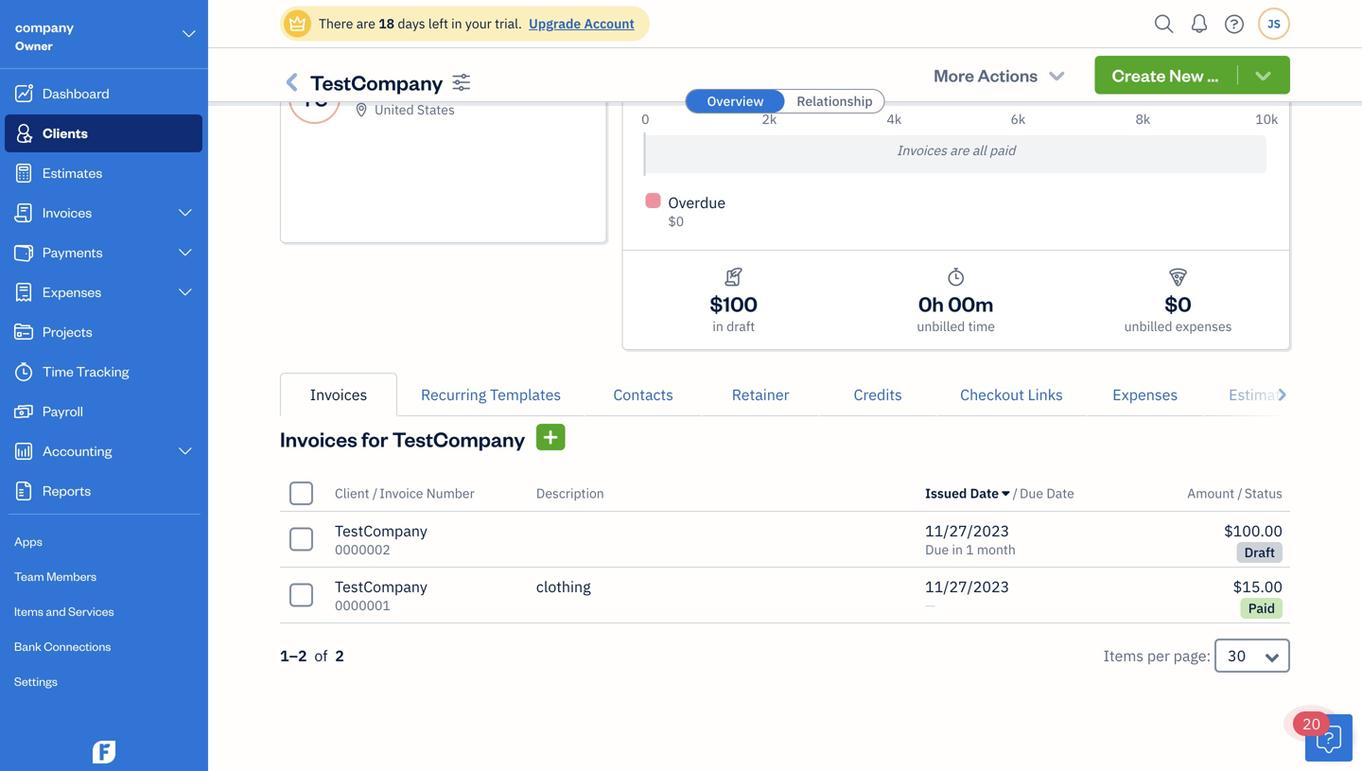 Task type: vqa. For each thing, say whether or not it's contained in the screenshot.
For
yes



Task type: describe. For each thing, give the bounding box(es) containing it.
upgrade account link
[[525, 15, 635, 32]]

clients
[[43, 123, 88, 141]]

$100
[[710, 290, 758, 317]]

testcompany 0000001
[[335, 577, 427, 614]]

month
[[977, 541, 1016, 558]]

draft inside $100 in draft
[[727, 317, 755, 335]]

0
[[642, 110, 650, 128]]

recurring
[[421, 385, 486, 404]]

date for issued date
[[970, 484, 999, 502]]

chevron large down image for payments
[[177, 245, 194, 260]]

invoice number link
[[380, 484, 475, 502]]

tracking
[[76, 362, 129, 380]]

items and services link
[[5, 595, 202, 628]]

status
[[1245, 484, 1283, 502]]

chevrondown image for more actions
[[1046, 65, 1068, 84]]

owner
[[15, 37, 53, 53]]

more actions button
[[917, 56, 1084, 94]]

$0 link
[[1248, 68, 1274, 95]]

outstanding revenue
[[638, 68, 841, 95]]

united states
[[375, 101, 455, 118]]

chevron large down image for expenses
[[177, 285, 194, 300]]

mapmarker image
[[352, 102, 371, 117]]

$0 for $0 unbilled expenses
[[1165, 290, 1192, 317]]

more
[[934, 64, 974, 86]]

time
[[43, 362, 74, 380]]

status link
[[1245, 484, 1283, 502]]

there
[[319, 15, 353, 32]]

0 horizontal spatial invoices link
[[5, 194, 202, 232]]

credits
[[854, 385, 902, 404]]

apps
[[14, 533, 42, 549]]

your
[[465, 15, 492, 32]]

0 vertical spatial due
[[1020, 484, 1044, 502]]

states
[[417, 101, 455, 118]]

add invoice image
[[542, 426, 559, 449]]

1 vertical spatial expenses link
[[1087, 373, 1204, 416]]

main element
[[0, 0, 255, 771]]

team members
[[14, 568, 97, 584]]

overview link
[[686, 90, 785, 113]]

overdue
[[668, 193, 726, 212]]

due date
[[1020, 484, 1074, 502]]

Items per page: field
[[1215, 639, 1290, 673]]

accounting link
[[5, 432, 202, 470]]

project image
[[12, 323, 35, 342]]

for
[[362, 425, 388, 452]]

11/27/2023 for 11/27/2023 due in 1 month
[[925, 521, 1010, 541]]

/ for amount
[[1238, 484, 1243, 502]]

timer image
[[12, 362, 35, 381]]

resource center badge image
[[1306, 714, 1353, 762]]

paid inside the $15.00 paid
[[1249, 599, 1275, 617]]

left
[[428, 15, 448, 32]]

tc
[[301, 83, 328, 113]]

0 vertical spatial chevron large down image
[[180, 23, 198, 45]]

issued date link
[[925, 484, 1013, 502]]

/ for client
[[373, 484, 378, 502]]

unbilled inside 0h 00m unbilled time
[[917, 317, 965, 335]]

$0 for $0
[[1248, 68, 1274, 95]]

items per page:
[[1104, 646, 1211, 666]]

js button
[[1258, 8, 1290, 40]]

1 horizontal spatial estimates
[[1229, 385, 1296, 404]]

due inside 11/27/2023 due in 1 month
[[925, 541, 949, 558]]

18
[[379, 15, 395, 32]]

dashboard
[[43, 84, 109, 102]]

amount link
[[1188, 484, 1238, 502]]

chart image
[[12, 442, 35, 461]]

of
[[314, 646, 328, 666]]

credits link
[[819, 373, 937, 416]]

invoices down 4k
[[897, 141, 947, 159]]

invoices up "for"
[[310, 385, 367, 404]]

1 horizontal spatial invoices link
[[280, 373, 397, 416]]

20
[[1303, 714, 1321, 734]]

4k
[[887, 110, 902, 128]]

projects
[[43, 322, 92, 340]]

page:
[[1174, 646, 1211, 666]]

checkout
[[960, 385, 1024, 404]]

settings for this client image
[[452, 73, 471, 92]]

draft inside $100.00 draft
[[1245, 544, 1275, 561]]

in inside 11/27/2023 due in 1 month
[[952, 541, 963, 558]]

due date link
[[1020, 484, 1074, 502]]

description
[[536, 484, 604, 502]]

$100.00
[[1224, 521, 1283, 541]]

invoice
[[380, 484, 423, 502]]

new
[[1169, 64, 1204, 86]]

relationship link
[[786, 90, 884, 113]]

issued date
[[925, 484, 999, 502]]

in inside $100 in draft
[[713, 317, 724, 335]]

recurring templates link
[[397, 373, 585, 416]]

amount
[[1188, 484, 1235, 502]]

payroll link
[[5, 393, 202, 430]]

overview
[[707, 92, 764, 110]]

company
[[15, 18, 74, 35]]

are for invoices
[[950, 141, 969, 159]]

invoices for testcompany
[[280, 425, 525, 452]]

$15.00 paid
[[1233, 577, 1283, 617]]

0000001
[[335, 596, 391, 614]]

invoices left "for"
[[280, 425, 357, 452]]

test client
[[352, 74, 416, 92]]

chevron large down image for accounting
[[177, 444, 194, 459]]

days
[[398, 15, 425, 32]]

estimate image
[[12, 164, 35, 183]]

reports
[[43, 481, 91, 499]]

expenses inside main 'element'
[[43, 282, 101, 300]]

20 button
[[1293, 711, 1353, 762]]

unbilled inside the $0 unbilled expenses
[[1125, 317, 1173, 335]]

contacts link
[[585, 373, 702, 416]]

js
[[1268, 16, 1281, 31]]

payments
[[43, 243, 103, 261]]

0 vertical spatial in
[[451, 15, 462, 32]]

client / invoice number
[[335, 484, 475, 502]]

1–2
[[280, 646, 307, 666]]

bank connections
[[14, 638, 111, 654]]

chevron large down image for invoices
[[177, 205, 194, 220]]

crown image
[[288, 14, 307, 34]]

team members link
[[5, 560, 202, 593]]

retainer
[[732, 385, 789, 404]]

client link
[[335, 484, 373, 502]]

revenue
[[758, 68, 841, 95]]



Task type: locate. For each thing, give the bounding box(es) containing it.
chevron large down image inside invoices link
[[177, 205, 194, 220]]

estimates down clients
[[43, 163, 102, 181]]

estimates down expenses
[[1229, 385, 1296, 404]]

1 date from the left
[[970, 484, 999, 502]]

2 date from the left
[[1047, 484, 1074, 502]]

testcompany up mapmarker icon
[[310, 69, 443, 96]]

$0 inside overdue $0
[[668, 212, 684, 230]]

0 vertical spatial chevron large down image
[[177, 285, 194, 300]]

chevron large down image
[[180, 23, 198, 45], [177, 205, 194, 220], [177, 245, 194, 260]]

1 vertical spatial invoices link
[[280, 373, 397, 416]]

1 horizontal spatial expenses link
[[1087, 373, 1204, 416]]

/ left invoice
[[373, 484, 378, 502]]

0h 00m unbilled time
[[917, 290, 995, 335]]

1 vertical spatial chevron large down image
[[177, 444, 194, 459]]

1 horizontal spatial due
[[1020, 484, 1044, 502]]

0 vertical spatial 11/27/2023
[[925, 521, 1010, 541]]

create new …
[[1112, 64, 1219, 86]]

unbilled left expenses
[[1125, 317, 1173, 335]]

test
[[352, 74, 378, 92]]

client up united
[[381, 74, 416, 92]]

0 horizontal spatial expenses link
[[5, 273, 202, 311]]

client
[[381, 74, 416, 92], [335, 484, 369, 502]]

date right caretdown icon
[[1047, 484, 1074, 502]]

0 vertical spatial invoices link
[[5, 194, 202, 232]]

freshbooks image
[[89, 741, 119, 763]]

/
[[373, 484, 378, 502], [1013, 484, 1018, 502], [1238, 484, 1243, 502]]

2 chevrondown image from the left
[[1253, 65, 1274, 84]]

accounting
[[43, 441, 112, 459]]

create new … button
[[1095, 56, 1290, 94]]

0000002
[[335, 541, 391, 558]]

invoices link up payments link
[[5, 194, 202, 232]]

draft down $100
[[727, 317, 755, 335]]

2 vertical spatial $0
[[1165, 290, 1192, 317]]

1 horizontal spatial in
[[713, 317, 724, 335]]

clients link
[[5, 114, 202, 152]]

11/27/2023 down issued date link
[[925, 521, 1010, 541]]

links
[[1028, 385, 1063, 404]]

are
[[356, 15, 376, 32], [950, 141, 969, 159]]

0 horizontal spatial unbilled
[[917, 317, 965, 335]]

due right caretdown icon
[[1020, 484, 1044, 502]]

date for due date
[[1047, 484, 1074, 502]]

time tracking
[[43, 362, 129, 380]]

chevron large down image inside payments link
[[177, 245, 194, 260]]

1 vertical spatial draft
[[1245, 544, 1275, 561]]

0 horizontal spatial date
[[970, 484, 999, 502]]

chevrondown image inside more actions dropdown button
[[1046, 65, 1068, 84]]

chevron large down image up projects link
[[177, 285, 194, 300]]

testcompany down 0000002
[[335, 577, 427, 596]]

retainer link
[[702, 373, 819, 416]]

date left caretdown icon
[[970, 484, 999, 502]]

create
[[1112, 64, 1166, 86]]

00m
[[948, 290, 994, 317]]

company owner
[[15, 18, 74, 53]]

invoice image
[[12, 203, 35, 222]]

/ right caretdown icon
[[1013, 484, 1018, 502]]

clothing link
[[514, 567, 918, 623]]

6k
[[1011, 110, 1026, 128]]

paid down $15.00
[[1249, 599, 1275, 617]]

1 vertical spatial due
[[925, 541, 949, 558]]

1 horizontal spatial /
[[1013, 484, 1018, 502]]

chevron large down image
[[177, 285, 194, 300], [177, 444, 194, 459]]

2 vertical spatial in
[[952, 541, 963, 558]]

2 horizontal spatial in
[[952, 541, 963, 558]]

30
[[1228, 646, 1246, 666]]

search image
[[1149, 10, 1180, 38]]

estimates link down expenses
[[1204, 373, 1321, 416]]

0 vertical spatial paid
[[990, 141, 1015, 159]]

description link
[[536, 484, 604, 502]]

2k
[[762, 110, 777, 128]]

1 vertical spatial $0
[[668, 212, 684, 230]]

1 vertical spatial in
[[713, 317, 724, 335]]

amount / status
[[1188, 484, 1283, 502]]

chevrondown image
[[1046, 65, 1068, 84], [1253, 65, 1274, 84]]

invoices are all paid
[[897, 141, 1015, 159]]

1 / from the left
[[373, 484, 378, 502]]

0h
[[919, 290, 944, 317]]

2 horizontal spatial $0
[[1248, 68, 1274, 95]]

time tracking link
[[5, 353, 202, 391]]

more actions
[[934, 64, 1038, 86]]

unbilled down 0h on the top right of the page
[[917, 317, 965, 335]]

1 vertical spatial client
[[335, 484, 369, 502]]

0 horizontal spatial are
[[356, 15, 376, 32]]

1 chevron large down image from the top
[[177, 285, 194, 300]]

0 horizontal spatial paid
[[990, 141, 1015, 159]]

contacts
[[613, 385, 674, 404]]

11/27/2023 down 1
[[925, 577, 1010, 596]]

are left 18
[[356, 15, 376, 32]]

1 horizontal spatial paid
[[1249, 599, 1275, 617]]

0 horizontal spatial due
[[925, 541, 949, 558]]

expense image
[[12, 283, 35, 302]]

settings
[[14, 673, 58, 689]]

1 horizontal spatial date
[[1047, 484, 1074, 502]]

checkout links
[[960, 385, 1063, 404]]

/ left the status link
[[1238, 484, 1243, 502]]

11/27/2023 —
[[925, 577, 1010, 614]]

chevron large down image down payroll link
[[177, 444, 194, 459]]

2 horizontal spatial /
[[1238, 484, 1243, 502]]

0 vertical spatial expenses
[[43, 282, 101, 300]]

1 chevrondown image from the left
[[1046, 65, 1068, 84]]

and
[[46, 603, 66, 619]]

testcompany for testcompany
[[310, 69, 443, 96]]

0 vertical spatial are
[[356, 15, 376, 32]]

money image
[[12, 402, 35, 421]]

payment image
[[12, 243, 35, 262]]

payments link
[[5, 234, 202, 272]]

bank
[[14, 638, 41, 654]]

draft
[[727, 317, 755, 335], [1245, 544, 1275, 561]]

per
[[1147, 646, 1170, 666]]

issued
[[925, 484, 967, 502]]

draft down $100.00
[[1245, 544, 1275, 561]]

0 horizontal spatial /
[[373, 484, 378, 502]]

0 vertical spatial items
[[14, 603, 43, 619]]

0 vertical spatial expenses link
[[5, 273, 202, 311]]

estimates link down clients link on the top left of page
[[5, 154, 202, 192]]

11/27/2023 for 11/27/2023 —
[[925, 577, 1010, 596]]

1 horizontal spatial estimates link
[[1204, 373, 1321, 416]]

1 horizontal spatial items
[[1104, 646, 1144, 666]]

1 horizontal spatial client
[[381, 74, 416, 92]]

due left 1
[[925, 541, 949, 558]]

client image
[[12, 124, 35, 143]]

estimates link
[[5, 154, 202, 192], [1204, 373, 1321, 416]]

testcompany down recurring in the left of the page
[[392, 425, 525, 452]]

0 horizontal spatial items
[[14, 603, 43, 619]]

0 horizontal spatial chevrondown image
[[1046, 65, 1068, 84]]

invoices inside main 'element'
[[43, 203, 92, 221]]

expenses link down the $0 unbilled expenses
[[1087, 373, 1204, 416]]

time
[[968, 317, 995, 335]]

bank connections link
[[5, 630, 202, 663]]

expenses down the $0 unbilled expenses
[[1113, 385, 1178, 404]]

chevrondown image right actions
[[1046, 65, 1068, 84]]

11/27/2023 inside 11/27/2023 due in 1 month
[[925, 521, 1010, 541]]

0 vertical spatial draft
[[727, 317, 755, 335]]

are for there
[[356, 15, 376, 32]]

create new … button
[[1095, 56, 1290, 94]]

1 horizontal spatial $0
[[1165, 290, 1192, 317]]

dashboard link
[[5, 75, 202, 113]]

chevrondown image up 10k
[[1253, 65, 1274, 84]]

1 horizontal spatial unbilled
[[1125, 317, 1173, 335]]

members
[[46, 568, 97, 584]]

date
[[970, 484, 999, 502], [1047, 484, 1074, 502]]

paid right all
[[990, 141, 1015, 159]]

go to help image
[[1219, 10, 1250, 38]]

0 horizontal spatial expenses
[[43, 282, 101, 300]]

2
[[335, 646, 344, 666]]

$0
[[1248, 68, 1274, 95], [668, 212, 684, 230], [1165, 290, 1192, 317]]

expenses link up projects link
[[5, 273, 202, 311]]

are left all
[[950, 141, 969, 159]]

0 horizontal spatial in
[[451, 15, 462, 32]]

payroll
[[43, 402, 83, 420]]

1 11/27/2023 from the top
[[925, 521, 1010, 541]]

2 / from the left
[[1013, 484, 1018, 502]]

2 11/27/2023 from the top
[[925, 577, 1010, 596]]

1 horizontal spatial are
[[950, 141, 969, 159]]

1 vertical spatial chevron large down image
[[177, 205, 194, 220]]

0 horizontal spatial draft
[[727, 317, 755, 335]]

items
[[14, 603, 43, 619], [1104, 646, 1144, 666]]

items left per
[[1104, 646, 1144, 666]]

invoices link up "for"
[[280, 373, 397, 416]]

next image
[[1273, 383, 1290, 406]]

1–2 of 2
[[280, 646, 344, 666]]

1 vertical spatial estimates
[[1229, 385, 1296, 404]]

in down $100
[[713, 317, 724, 335]]

testcompany for testcompany 0000001
[[335, 577, 427, 596]]

expenses down 'payments'
[[43, 282, 101, 300]]

1 horizontal spatial expenses
[[1113, 385, 1178, 404]]

dashboard image
[[12, 84, 35, 103]]

chevrondown image for create new …
[[1253, 65, 1274, 84]]

testcompany for testcompany 0000002
[[335, 521, 427, 541]]

1 vertical spatial are
[[950, 141, 969, 159]]

expenses link
[[5, 273, 202, 311], [1087, 373, 1204, 416]]

outstanding
[[638, 68, 754, 95]]

notifications image
[[1184, 5, 1215, 43]]

0 horizontal spatial estimates
[[43, 163, 102, 181]]

3 / from the left
[[1238, 484, 1243, 502]]

2 vertical spatial chevron large down image
[[177, 245, 194, 260]]

expenses
[[1176, 317, 1232, 335]]

1 vertical spatial expenses
[[1113, 385, 1178, 404]]

in right left
[[451, 15, 462, 32]]

$100 in draft
[[710, 290, 758, 335]]

in left 1
[[952, 541, 963, 558]]

1
[[966, 541, 974, 558]]

$15.00
[[1233, 577, 1283, 596]]

estimates inside main 'element'
[[43, 163, 102, 181]]

testcompany down invoice
[[335, 521, 427, 541]]

0 horizontal spatial $0
[[668, 212, 684, 230]]

1 vertical spatial 11/27/2023
[[925, 577, 1010, 596]]

invoices up 'payments'
[[43, 203, 92, 221]]

account
[[584, 15, 635, 32]]

caretdown image
[[1002, 486, 1010, 501]]

items left and at the left of page
[[14, 603, 43, 619]]

2 unbilled from the left
[[1125, 317, 1173, 335]]

clients image
[[280, 67, 306, 97]]

items inside items and services link
[[14, 603, 43, 619]]

0 vertical spatial client
[[381, 74, 416, 92]]

1 horizontal spatial chevrondown image
[[1253, 65, 1274, 84]]

report image
[[12, 482, 35, 500]]

1 unbilled from the left
[[917, 317, 965, 335]]

0 horizontal spatial client
[[335, 484, 369, 502]]

11/27/2023 due in 1 month
[[925, 521, 1016, 558]]

1 vertical spatial items
[[1104, 646, 1144, 666]]

1 horizontal spatial draft
[[1245, 544, 1275, 561]]

client left invoice
[[335, 484, 369, 502]]

0 vertical spatial $0
[[1248, 68, 1274, 95]]

chevrondown image inside create new … button
[[1253, 65, 1274, 84]]

0 vertical spatial estimates
[[43, 163, 102, 181]]

$0 inside the $0 unbilled expenses
[[1165, 290, 1192, 317]]

1 vertical spatial paid
[[1249, 599, 1275, 617]]

0 horizontal spatial estimates link
[[5, 154, 202, 192]]

reports link
[[5, 472, 202, 510]]

unbilled
[[917, 317, 965, 335], [1125, 317, 1173, 335]]

10k
[[1256, 110, 1279, 128]]

items for items and services
[[14, 603, 43, 619]]

8k
[[1136, 110, 1151, 128]]

trial.
[[495, 15, 522, 32]]

1 vertical spatial estimates link
[[1204, 373, 1321, 416]]

overdue $0
[[668, 193, 726, 230]]

upgrade
[[529, 15, 581, 32]]

2 chevron large down image from the top
[[177, 444, 194, 459]]

0 vertical spatial estimates link
[[5, 154, 202, 192]]

$100.00 draft
[[1224, 521, 1283, 561]]

paid
[[990, 141, 1015, 159], [1249, 599, 1275, 617]]

items for items per page:
[[1104, 646, 1144, 666]]

connections
[[44, 638, 111, 654]]



